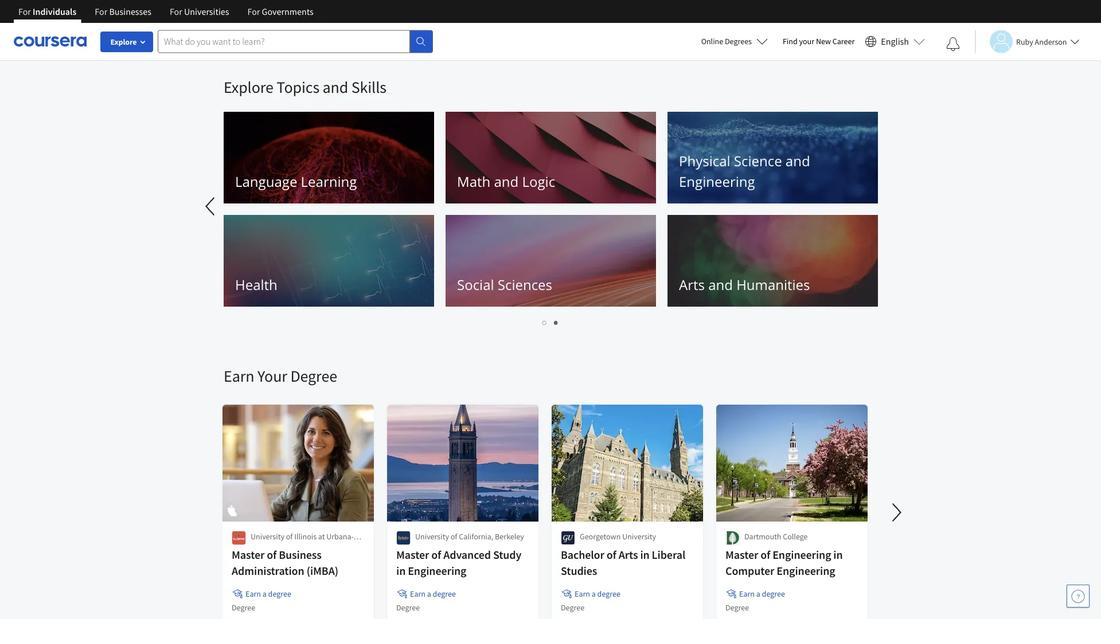 Task type: vqa. For each thing, say whether or not it's contained in the screenshot.
are to the top
no



Task type: locate. For each thing, give the bounding box(es) containing it.
engineering inside 'master of advanced study in engineering'
[[408, 564, 467, 579]]

university
[[251, 532, 285, 542], [415, 532, 449, 542], [623, 532, 656, 542]]

university up champaign
[[251, 532, 285, 542]]

social sciences image
[[446, 215, 656, 307]]

master down university of illinois at urbana-champaign image
[[232, 548, 265, 563]]

physical science and engineering image
[[668, 112, 878, 204]]

of inside bachelor of arts in liberal studies
[[607, 548, 617, 563]]

explore left topics on the left of page
[[224, 77, 274, 97]]

and right science
[[786, 152, 811, 170]]

3 a from the left
[[592, 589, 596, 600]]

0 vertical spatial arts
[[679, 276, 705, 294]]

1 for from the left
[[18, 6, 31, 17]]

a down "administration"
[[263, 589, 267, 600]]

and left humanities
[[709, 276, 733, 294]]

earn a degree
[[246, 589, 291, 600], [410, 589, 456, 600], [575, 589, 621, 600], [740, 589, 785, 600]]

college
[[783, 532, 808, 542]]

degree
[[268, 589, 291, 600], [433, 589, 456, 600], [598, 589, 621, 600], [762, 589, 785, 600]]

a
[[263, 589, 267, 600], [427, 589, 431, 600], [592, 589, 596, 600], [757, 589, 761, 600]]

for left universities
[[170, 6, 182, 17]]

explore down for businesses
[[110, 37, 137, 47]]

of left the advanced
[[432, 548, 441, 563]]

administration
[[232, 564, 304, 579]]

None search field
[[158, 30, 433, 53]]

1 horizontal spatial university
[[415, 532, 449, 542]]

2 horizontal spatial university
[[623, 532, 656, 542]]

computer
[[726, 564, 775, 579]]

university up bachelor of arts in liberal studies
[[623, 532, 656, 542]]

of for california,
[[451, 532, 458, 542]]

degree for business
[[268, 589, 291, 600]]

3 master from the left
[[726, 548, 759, 563]]

master down the university of california, berkeley icon
[[396, 548, 429, 563]]

university of california, berkeley
[[415, 532, 524, 542]]

math and logic image
[[446, 112, 656, 204]]

advanced
[[444, 548, 491, 563]]

3 earn a degree from the left
[[575, 589, 621, 600]]

0 horizontal spatial explore
[[110, 37, 137, 47]]

for for businesses
[[95, 6, 107, 17]]

logic
[[522, 172, 555, 191]]

dartmouth college image
[[726, 531, 740, 546]]

a down studies
[[592, 589, 596, 600]]

degree down "administration"
[[268, 589, 291, 600]]

earn down "administration"
[[246, 589, 261, 600]]

4 for from the left
[[248, 6, 260, 17]]

individuals
[[33, 6, 76, 17]]

social sciences
[[457, 276, 553, 294]]

and left logic
[[494, 172, 519, 191]]

of for advanced
[[432, 548, 441, 563]]

physical
[[679, 152, 731, 170]]

explore for explore topics and skills
[[224, 77, 274, 97]]

earn a degree for engineering
[[740, 589, 785, 600]]

1 vertical spatial arts
[[619, 548, 638, 563]]

of inside 'master of business administration (imba)'
[[267, 548, 277, 563]]

a down computer at the right of the page
[[757, 589, 761, 600]]

master for master of business administration (imba)
[[232, 548, 265, 563]]

of inside 'master of advanced study in engineering'
[[432, 548, 441, 563]]

math
[[457, 172, 491, 191]]

champaign
[[251, 543, 289, 554]]

2 horizontal spatial master
[[726, 548, 759, 563]]

engineering inside the physical science and engineering
[[679, 172, 755, 191]]

0 horizontal spatial in
[[396, 564, 406, 579]]

master of business administration (imba)
[[232, 548, 339, 579]]

new
[[816, 36, 831, 46]]

1 horizontal spatial arts
[[679, 276, 705, 294]]

1 horizontal spatial master
[[396, 548, 429, 563]]

for individuals
[[18, 6, 76, 17]]

0 vertical spatial explore
[[110, 37, 137, 47]]

earn a degree down studies
[[575, 589, 621, 600]]

university for advanced
[[415, 532, 449, 542]]

of left illinois
[[286, 532, 293, 542]]

2 degree from the left
[[433, 589, 456, 600]]

and
[[323, 77, 348, 97], [786, 152, 811, 170], [494, 172, 519, 191], [709, 276, 733, 294]]

4 earn a degree from the left
[[740, 589, 785, 600]]

1 vertical spatial explore
[[224, 77, 274, 97]]

businesses
[[109, 6, 151, 17]]

in inside bachelor of arts in liberal studies
[[641, 548, 650, 563]]

dartmouth
[[745, 532, 782, 542]]

and left skills
[[323, 77, 348, 97]]

earn a degree down "administration"
[[246, 589, 291, 600]]

university of illinois at urbana-champaign image
[[232, 531, 246, 546]]

science
[[734, 152, 782, 170]]

university inside university of illinois at urbana- champaign
[[251, 532, 285, 542]]

georgetown university
[[580, 532, 656, 542]]

in
[[641, 548, 650, 563], [834, 548, 843, 563], [396, 564, 406, 579]]

2 master from the left
[[396, 548, 429, 563]]

english
[[881, 36, 909, 47]]

master up computer at the right of the page
[[726, 548, 759, 563]]

explore
[[110, 37, 137, 47], [224, 77, 274, 97]]

georgetown university image
[[561, 531, 575, 546]]

at
[[318, 532, 325, 542]]

earn
[[224, 366, 254, 386], [246, 589, 261, 600], [410, 589, 426, 600], [575, 589, 590, 600], [740, 589, 755, 600]]

of down dartmouth
[[761, 548, 771, 563]]

1 horizontal spatial explore
[[224, 77, 274, 97]]

earn down 'master of advanced study in engineering'
[[410, 589, 426, 600]]

a for arts
[[592, 589, 596, 600]]

illinois
[[294, 532, 317, 542]]

earn down computer at the right of the page
[[740, 589, 755, 600]]

california,
[[459, 532, 494, 542]]

3 for from the left
[[170, 6, 182, 17]]

ruby anderson
[[1017, 36, 1067, 47]]

of for engineering
[[761, 548, 771, 563]]

master inside 'master of advanced study in engineering'
[[396, 548, 429, 563]]

degree down 'master of advanced study in engineering'
[[433, 589, 456, 600]]

a down 'master of advanced study in engineering'
[[427, 589, 431, 600]]

earn a degree down 'master of advanced study in engineering'
[[410, 589, 456, 600]]

degrees
[[725, 36, 752, 46]]

earn your degree carousel element
[[218, 332, 1102, 620]]

0 horizontal spatial arts
[[619, 548, 638, 563]]

explore for explore
[[110, 37, 137, 47]]

degree
[[291, 366, 337, 386], [232, 603, 255, 613], [396, 603, 420, 613], [561, 603, 585, 613], [726, 603, 749, 613]]

earn a degree for business
[[246, 589, 291, 600]]

earn left your
[[224, 366, 254, 386]]

for
[[18, 6, 31, 17], [95, 6, 107, 17], [170, 6, 182, 17], [248, 6, 260, 17]]

for left the individuals on the left top
[[18, 6, 31, 17]]

engineering
[[679, 172, 755, 191], [773, 548, 832, 563], [408, 564, 467, 579], [777, 564, 836, 579]]

of up "administration"
[[267, 548, 277, 563]]

1 a from the left
[[263, 589, 267, 600]]

of
[[286, 532, 293, 542], [451, 532, 458, 542], [267, 548, 277, 563], [432, 548, 441, 563], [607, 548, 617, 563], [761, 548, 771, 563]]

previous slide image
[[197, 193, 225, 220]]

2 for from the left
[[95, 6, 107, 17]]

of left california,
[[451, 532, 458, 542]]

list containing 1
[[224, 316, 878, 329]]

0 horizontal spatial university
[[251, 532, 285, 542]]

explore topics and skills carousel element
[[0, 61, 884, 332]]

2 horizontal spatial in
[[834, 548, 843, 563]]

math and logic
[[457, 172, 555, 191]]

banner navigation
[[9, 0, 323, 23]]

language learning link
[[224, 112, 434, 204]]

degree down master of engineering in computer engineering at right
[[762, 589, 785, 600]]

for businesses
[[95, 6, 151, 17]]

of down georgetown university
[[607, 548, 617, 563]]

master of advanced study in engineering
[[396, 548, 522, 579]]

ruby
[[1017, 36, 1034, 47]]

show notifications image
[[947, 37, 960, 51]]

earn down studies
[[575, 589, 590, 600]]

language
[[235, 172, 297, 191]]

next slide image
[[884, 499, 911, 527]]

master
[[232, 548, 265, 563], [396, 548, 429, 563], [726, 548, 759, 563]]

humanities
[[737, 276, 810, 294]]

university for business
[[251, 532, 285, 542]]

1 master from the left
[[232, 548, 265, 563]]

arts
[[679, 276, 705, 294], [619, 548, 638, 563]]

2 a from the left
[[427, 589, 431, 600]]

in inside 'master of advanced study in engineering'
[[396, 564, 406, 579]]

1 degree from the left
[[268, 589, 291, 600]]

2 button
[[551, 316, 562, 329]]

health image
[[224, 215, 434, 307]]

for governments
[[248, 6, 314, 17]]

1 university from the left
[[251, 532, 285, 542]]

4 a from the left
[[757, 589, 761, 600]]

2 earn a degree from the left
[[410, 589, 456, 600]]

georgetown
[[580, 532, 621, 542]]

master inside 'master of business administration (imba)'
[[232, 548, 265, 563]]

dartmouth college
[[745, 532, 808, 542]]

university right the university of california, berkeley icon
[[415, 532, 449, 542]]

find your new career link
[[777, 34, 861, 49]]

4 degree from the left
[[762, 589, 785, 600]]

for left governments
[[248, 6, 260, 17]]

for for individuals
[[18, 6, 31, 17]]

of inside master of engineering in computer engineering
[[761, 548, 771, 563]]

list
[[224, 316, 878, 329]]

1 earn a degree from the left
[[246, 589, 291, 600]]

earn a degree down computer at the right of the page
[[740, 589, 785, 600]]

explore inside dropdown button
[[110, 37, 137, 47]]

of inside university of illinois at urbana- champaign
[[286, 532, 293, 542]]

3 degree from the left
[[598, 589, 621, 600]]

master inside master of engineering in computer engineering
[[726, 548, 759, 563]]

for left businesses
[[95, 6, 107, 17]]

0 horizontal spatial master
[[232, 548, 265, 563]]

in inside master of engineering in computer engineering
[[834, 548, 843, 563]]

arts and humanities link
[[668, 215, 878, 307]]

find
[[783, 36, 798, 46]]

liberal
[[652, 548, 686, 563]]

list inside explore topics and skills carousel element
[[224, 316, 878, 329]]

online degrees button
[[692, 29, 777, 54]]

for for governments
[[248, 6, 260, 17]]

2 university from the left
[[415, 532, 449, 542]]

degree down bachelor of arts in liberal studies
[[598, 589, 621, 600]]

earn for bachelor of arts in liberal studies
[[575, 589, 590, 600]]

1 horizontal spatial in
[[641, 548, 650, 563]]

a for business
[[263, 589, 267, 600]]



Task type: describe. For each thing, give the bounding box(es) containing it.
business
[[279, 548, 322, 563]]

degree for engineering
[[762, 589, 785, 600]]

in for engineering
[[834, 548, 843, 563]]

physical science and engineering link
[[668, 112, 878, 204]]

social
[[457, 276, 494, 294]]

english button
[[861, 23, 930, 60]]

arts inside explore topics and skills carousel element
[[679, 276, 705, 294]]

language learning image
[[224, 112, 434, 204]]

your
[[258, 366, 287, 386]]

of for business
[[267, 548, 277, 563]]

What do you want to learn? text field
[[158, 30, 410, 53]]

universities
[[184, 6, 229, 17]]

3 university from the left
[[623, 532, 656, 542]]

bachelor of arts in liberal studies
[[561, 548, 686, 579]]

master for master of advanced study in engineering
[[396, 548, 429, 563]]

topics
[[277, 77, 320, 97]]

arts and humanities
[[679, 276, 810, 294]]

of for illinois
[[286, 532, 293, 542]]

arts and humanities image
[[668, 215, 878, 307]]

berkeley
[[495, 532, 524, 542]]

(imba)
[[307, 564, 339, 579]]

a for engineering
[[757, 589, 761, 600]]

degree for master of advanced study in engineering
[[396, 603, 420, 613]]

university of illinois at urbana- champaign
[[251, 532, 354, 554]]

math and logic link
[[446, 112, 656, 204]]

online degrees
[[701, 36, 752, 46]]

in for arts
[[641, 548, 650, 563]]

earn your degree
[[224, 366, 337, 386]]

urbana-
[[327, 532, 354, 542]]

social sciences link
[[446, 215, 656, 307]]

physical science and engineering
[[679, 152, 811, 191]]

university of california, berkeley image
[[396, 531, 411, 546]]

online
[[701, 36, 724, 46]]

earn for master of advanced study in engineering
[[410, 589, 426, 600]]

for for universities
[[170, 6, 182, 17]]

skills
[[352, 77, 387, 97]]

your
[[800, 36, 815, 46]]

ruby anderson button
[[975, 30, 1080, 53]]

bachelor
[[561, 548, 605, 563]]

1
[[543, 317, 547, 328]]

learning
[[301, 172, 357, 191]]

explore button
[[100, 32, 153, 52]]

anderson
[[1035, 36, 1067, 47]]

degree for master of business administration (imba)
[[232, 603, 255, 613]]

health link
[[224, 215, 434, 307]]

master for master of engineering in computer engineering
[[726, 548, 759, 563]]

studies
[[561, 564, 597, 579]]

find your new career
[[783, 36, 855, 46]]

coursera image
[[14, 32, 87, 51]]

study
[[493, 548, 522, 563]]

earn for master of engineering in computer engineering
[[740, 589, 755, 600]]

earn for master of business administration (imba)
[[246, 589, 261, 600]]

and inside the physical science and engineering
[[786, 152, 811, 170]]

2
[[554, 317, 559, 328]]

degree for bachelor of arts in liberal studies
[[561, 603, 585, 613]]

1 button
[[539, 316, 551, 329]]

degree for master of engineering in computer engineering
[[726, 603, 749, 613]]

degree for advanced
[[433, 589, 456, 600]]

earn a degree for advanced
[[410, 589, 456, 600]]

help center image
[[1072, 590, 1086, 604]]

degree for arts
[[598, 589, 621, 600]]

earn a degree for arts
[[575, 589, 621, 600]]

career
[[833, 36, 855, 46]]

health
[[235, 276, 278, 294]]

arts inside bachelor of arts in liberal studies
[[619, 548, 638, 563]]

a for advanced
[[427, 589, 431, 600]]

language learning
[[235, 172, 357, 191]]

of for arts
[[607, 548, 617, 563]]

master of engineering in computer engineering
[[726, 548, 843, 579]]

explore topics and skills
[[224, 77, 387, 97]]

sciences
[[498, 276, 553, 294]]

for universities
[[170, 6, 229, 17]]

governments
[[262, 6, 314, 17]]



